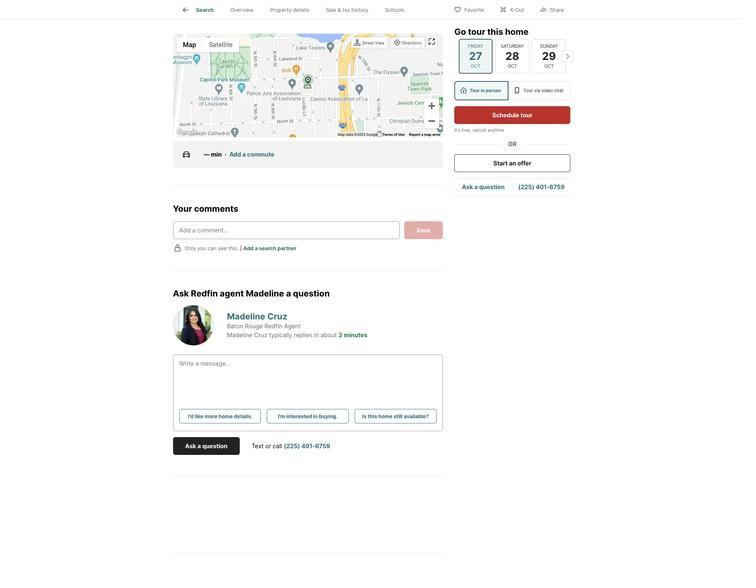 Task type: describe. For each thing, give the bounding box(es) containing it.
street view
[[362, 40, 385, 45]]

favorite
[[465, 6, 484, 13]]

like
[[195, 414, 203, 420]]

an
[[509, 160, 516, 167]]

ask a question link
[[462, 184, 505, 191]]

chat
[[554, 88, 563, 93]]

schedule tour
[[492, 112, 532, 119]]

it's
[[454, 128, 460, 133]]

tour via video chat
[[523, 88, 563, 93]]

tour via video chat option
[[508, 81, 570, 100]]

view
[[375, 40, 385, 45]]

free,
[[462, 128, 471, 133]]

overview
[[230, 7, 254, 13]]

or
[[265, 443, 271, 450]]

history
[[352, 7, 368, 13]]

street view button
[[352, 38, 386, 48]]

0 vertical spatial madeline
[[246, 289, 284, 299]]

map button
[[177, 37, 202, 52]]

directions
[[402, 40, 422, 45]]

available?
[[404, 414, 429, 420]]

go
[[454, 27, 466, 37]]

terms of use link
[[383, 133, 405, 137]]

schedule
[[492, 112, 519, 119]]

1 vertical spatial 6759
[[315, 443, 330, 450]]

i'd like more home details. button
[[179, 410, 261, 424]]

home for this
[[505, 27, 528, 37]]

question inside button
[[202, 443, 228, 450]]

map
[[424, 133, 432, 137]]

report
[[409, 133, 420, 137]]

tour for tour in person
[[470, 88, 480, 93]]

tab list containing search
[[173, 0, 419, 19]]

map data ©2023 google
[[338, 133, 378, 137]]

error
[[432, 133, 441, 137]]

directions button
[[392, 38, 424, 48]]

list box containing tour in person
[[454, 81, 570, 100]]

share
[[550, 6, 564, 13]]

property details tab
[[262, 1, 317, 19]]

madeline cruz baton rouge redfin agent madeline cruz typically replies in about 3 minutes
[[227, 312, 367, 339]]

is this home still available? button
[[355, 410, 437, 424]]

it's free, cancel anytime
[[454, 128, 504, 133]]

start an offer button
[[454, 155, 570, 172]]

search
[[196, 7, 214, 13]]

is this home still available?
[[362, 414, 429, 420]]

oct for 27
[[471, 63, 480, 69]]

add a search partner button
[[243, 245, 297, 252]]

see
[[218, 245, 227, 252]]

1 vertical spatial madeline
[[227, 312, 265, 322]]

baton rouge redfin agentmadeline cruz image
[[173, 305, 214, 346]]

3
[[339, 332, 342, 339]]

this.
[[228, 245, 239, 252]]

your comments
[[173, 204, 238, 214]]

home for more
[[219, 414, 233, 420]]

schedule tour button
[[454, 106, 570, 124]]

source: gbrmls
[[322, 9, 371, 16]]

tour in person
[[470, 88, 501, 93]]

27
[[469, 50, 482, 63]]

1 vertical spatial ask
[[173, 289, 189, 299]]

1 vertical spatial cruz
[[254, 332, 267, 339]]

min
[[211, 151, 222, 158]]

or
[[508, 140, 517, 148]]

2 vertical spatial madeline
[[227, 332, 253, 339]]

1 horizontal spatial (225) 401-6759 link
[[518, 184, 565, 191]]

out
[[515, 6, 524, 13]]

| add a search partner
[[240, 245, 297, 252]]

saturday
[[501, 43, 524, 49]]

partner
[[278, 245, 297, 252]]

sale & tax history
[[326, 7, 368, 13]]

tour in person option
[[454, 81, 508, 100]]

schools tab
[[377, 1, 413, 19]]

report a map error link
[[409, 133, 441, 137]]

28
[[505, 50, 519, 63]]

&
[[338, 7, 341, 13]]

sunday 29 oct
[[540, 43, 558, 69]]

details.
[[234, 414, 252, 420]]

call
[[273, 443, 282, 450]]

tour for schedule
[[520, 112, 532, 119]]

0 vertical spatial ask
[[462, 184, 473, 191]]

search
[[259, 245, 276, 252]]

saturday 28 oct
[[501, 43, 524, 69]]

friday
[[468, 43, 483, 49]]

source:
[[322, 9, 343, 16]]

0 vertical spatial (225)
[[518, 184, 534, 191]]

©2023
[[354, 133, 365, 137]]

i'm
[[278, 414, 285, 420]]

1 horizontal spatial redfin
[[191, 289, 218, 299]]

go tour this home
[[454, 27, 528, 37]]

map region
[[148, 11, 528, 200]]

via
[[534, 88, 540, 93]]

add a commute button
[[229, 150, 274, 159]]

start an offer
[[493, 160, 531, 167]]

rouge
[[245, 323, 263, 330]]

agent
[[284, 323, 301, 330]]



Task type: locate. For each thing, give the bounding box(es) containing it.
this inside button
[[368, 414, 377, 420]]

29
[[542, 50, 556, 63]]

add right "·"
[[229, 151, 241, 158]]

home left "still"
[[378, 414, 393, 420]]

1 vertical spatial this
[[368, 414, 377, 420]]

tour up friday
[[468, 27, 485, 37]]

0 vertical spatial question
[[479, 184, 505, 191]]

2 tour from the left
[[523, 88, 533, 93]]

terms
[[383, 133, 393, 137]]

property details
[[270, 7, 309, 13]]

agent
[[220, 289, 244, 299]]

map for map data ©2023 google
[[338, 133, 345, 137]]

0 vertical spatial 401-
[[536, 184, 549, 191]]

sale & tax history tab
[[317, 1, 377, 19]]

1 horizontal spatial 401-
[[536, 184, 549, 191]]

data
[[346, 133, 353, 137]]

0 vertical spatial tour
[[468, 27, 485, 37]]

cruz down rouge
[[254, 332, 267, 339]]

— min · add a commute
[[204, 151, 274, 158]]

madeline
[[246, 289, 284, 299], [227, 312, 265, 322], [227, 332, 253, 339]]

0 vertical spatial cruz
[[267, 312, 287, 322]]

Write a message... text field
[[179, 360, 436, 386]]

text
[[252, 443, 264, 450]]

3 oct from the left
[[544, 63, 554, 69]]

this up saturday
[[487, 27, 503, 37]]

1 vertical spatial map
[[338, 133, 345, 137]]

share button
[[533, 2, 570, 17]]

tour left person
[[470, 88, 480, 93]]

tour right schedule
[[520, 112, 532, 119]]

0 horizontal spatial (225) 401-6759 link
[[284, 443, 330, 450]]

gbrmls
[[346, 9, 371, 16]]

map for map
[[183, 41, 196, 49]]

Add a comment... text field
[[179, 226, 394, 235]]

1 horizontal spatial (225)
[[518, 184, 534, 191]]

in
[[481, 88, 485, 93], [314, 332, 319, 339], [313, 414, 318, 420]]

(225) 401-6759 link
[[518, 184, 565, 191], [284, 443, 330, 450]]

commute
[[247, 151, 274, 158]]

redfin inside madeline cruz baton rouge redfin agent madeline cruz typically replies in about 3 minutes
[[265, 323, 282, 330]]

oct for 29
[[544, 63, 554, 69]]

in left about
[[314, 332, 319, 339]]

2 horizontal spatial oct
[[544, 63, 554, 69]]

2 vertical spatial in
[[313, 414, 318, 420]]

1 vertical spatial in
[[314, 332, 319, 339]]

next image
[[561, 50, 573, 62]]

oct inside "sunday 29 oct"
[[544, 63, 554, 69]]

0 vertical spatial in
[[481, 88, 485, 93]]

redfin
[[173, 9, 191, 16], [191, 289, 218, 299], [265, 323, 282, 330]]

home
[[505, 27, 528, 37], [219, 414, 233, 420], [378, 414, 393, 420]]

ask redfin agent madeline a question
[[173, 289, 330, 299]]

replies
[[294, 332, 313, 339]]

is
[[362, 414, 367, 420]]

checked:
[[193, 9, 218, 16]]

2023
[[269, 9, 284, 16]]

1 horizontal spatial this
[[487, 27, 503, 37]]

1 vertical spatial 401-
[[301, 443, 315, 450]]

0 horizontal spatial tour
[[470, 88, 480, 93]]

0 vertical spatial redfin
[[173, 9, 191, 16]]

0 horizontal spatial 6759
[[315, 443, 330, 450]]

sunday
[[540, 43, 558, 49]]

google image
[[175, 128, 199, 137]]

0 vertical spatial 6759
[[549, 184, 565, 191]]

tour for tour via video chat
[[523, 88, 533, 93]]

0 horizontal spatial oct
[[471, 63, 480, 69]]

home up saturday
[[505, 27, 528, 37]]

street
[[362, 40, 374, 45]]

0 horizontal spatial this
[[368, 414, 377, 420]]

ask a question down start
[[462, 184, 505, 191]]

1 vertical spatial question
[[293, 289, 330, 299]]

(225) right call
[[284, 443, 300, 450]]

favorite button
[[448, 2, 490, 17]]

1 horizontal spatial map
[[338, 133, 345, 137]]

1 vertical spatial (225)
[[284, 443, 300, 450]]

9:44am)
[[293, 9, 316, 16]]

0 horizontal spatial redfin
[[173, 9, 191, 16]]

i'd
[[188, 414, 194, 420]]

google
[[366, 133, 378, 137]]

0 horizontal spatial map
[[183, 41, 196, 49]]

redfin checked: just now (oct 27, 2023 at 9:44am)
[[173, 9, 316, 16]]

schools
[[385, 7, 404, 13]]

|
[[240, 245, 242, 252]]

0 vertical spatial ask a question
[[462, 184, 505, 191]]

this
[[487, 27, 503, 37], [368, 414, 377, 420]]

redfin left search
[[173, 9, 191, 16]]

oct inside saturday 28 oct
[[508, 63, 517, 69]]

x-out button
[[493, 2, 530, 17]]

6759
[[549, 184, 565, 191], [315, 443, 330, 450]]

madeline up rouge
[[227, 312, 265, 322]]

in left person
[[481, 88, 485, 93]]

anytime
[[487, 128, 504, 133]]

question
[[479, 184, 505, 191], [293, 289, 330, 299], [202, 443, 228, 450]]

question down start
[[479, 184, 505, 191]]

offer
[[517, 160, 531, 167]]

list box
[[454, 81, 570, 100]]

property
[[270, 7, 292, 13]]

ask a question
[[462, 184, 505, 191], [185, 443, 228, 450]]

2 vertical spatial redfin
[[265, 323, 282, 330]]

None button
[[459, 39, 492, 74], [495, 39, 529, 73], [532, 39, 566, 73], [459, 39, 492, 74], [495, 39, 529, 73], [532, 39, 566, 73]]

i'd like more home details.
[[188, 414, 252, 420]]

401-
[[536, 184, 549, 191], [301, 443, 315, 450]]

madeline down baton
[[227, 332, 253, 339]]

tour inside 'option'
[[523, 88, 533, 93]]

redfin left agent
[[191, 289, 218, 299]]

tour
[[468, 27, 485, 37], [520, 112, 532, 119]]

report a map error
[[409, 133, 441, 137]]

home right more
[[219, 414, 233, 420]]

question down more
[[202, 443, 228, 450]]

1 vertical spatial redfin
[[191, 289, 218, 299]]

question up madeline cruz baton rouge redfin agent madeline cruz typically replies in about 3 minutes on the bottom of the page
[[293, 289, 330, 299]]

0 vertical spatial add
[[229, 151, 241, 158]]

0 vertical spatial this
[[487, 27, 503, 37]]

menu bar containing map
[[177, 37, 239, 52]]

0 horizontal spatial tour
[[468, 27, 485, 37]]

tour inside button
[[520, 112, 532, 119]]

use
[[398, 133, 405, 137]]

i'm interested in buying.
[[278, 414, 338, 420]]

oct down 27
[[471, 63, 480, 69]]

video
[[541, 88, 553, 93]]

0 horizontal spatial ask a question
[[185, 443, 228, 450]]

in inside madeline cruz baton rouge redfin agent madeline cruz typically replies in about 3 minutes
[[314, 332, 319, 339]]

madeline up the madeline cruz link at the bottom left
[[246, 289, 284, 299]]

1 vertical spatial ask a question
[[185, 443, 228, 450]]

1 horizontal spatial 6759
[[549, 184, 565, 191]]

1 tour from the left
[[470, 88, 480, 93]]

1 horizontal spatial home
[[378, 414, 393, 420]]

0 horizontal spatial question
[[202, 443, 228, 450]]

1 horizontal spatial tour
[[523, 88, 533, 93]]

·
[[225, 151, 226, 158]]

baton
[[227, 323, 243, 330]]

x-
[[510, 6, 515, 13]]

(225) down offer
[[518, 184, 534, 191]]

in inside option
[[481, 88, 485, 93]]

1 horizontal spatial tour
[[520, 112, 532, 119]]

search link
[[181, 6, 214, 14]]

in left buying.
[[313, 414, 318, 420]]

add
[[229, 151, 241, 158], [243, 245, 254, 252]]

tour left via
[[523, 88, 533, 93]]

0 horizontal spatial add
[[229, 151, 241, 158]]

tour
[[470, 88, 480, 93], [523, 88, 533, 93]]

0 vertical spatial (225) 401-6759 link
[[518, 184, 565, 191]]

oct down 28
[[508, 63, 517, 69]]

oct for 28
[[508, 63, 517, 69]]

comments
[[194, 204, 238, 214]]

ask a question button
[[173, 438, 240, 456]]

tax
[[343, 7, 350, 13]]

1 vertical spatial (225) 401-6759 link
[[284, 443, 330, 450]]

ask a question inside button
[[185, 443, 228, 450]]

tab list
[[173, 0, 419, 19]]

2 vertical spatial question
[[202, 443, 228, 450]]

map left data
[[338, 133, 345, 137]]

a inside button
[[198, 443, 201, 450]]

map left satellite
[[183, 41, 196, 49]]

only you can see this.
[[185, 245, 239, 252]]

2 horizontal spatial redfin
[[265, 323, 282, 330]]

1 oct from the left
[[471, 63, 480, 69]]

tour for go
[[468, 27, 485, 37]]

map inside popup button
[[183, 41, 196, 49]]

(225) 401-6759
[[518, 184, 565, 191]]

tour inside option
[[470, 88, 480, 93]]

1 horizontal spatial question
[[293, 289, 330, 299]]

1 horizontal spatial ask a question
[[462, 184, 505, 191]]

add right |
[[243, 245, 254, 252]]

madeline cruz link
[[227, 312, 287, 322]]

0 horizontal spatial 401-
[[301, 443, 315, 450]]

2 vertical spatial ask
[[185, 443, 196, 450]]

this right the 'is'
[[368, 414, 377, 420]]

2 horizontal spatial home
[[505, 27, 528, 37]]

interested
[[286, 414, 312, 420]]

satellite
[[209, 41, 233, 49]]

friday 27 oct
[[468, 43, 483, 69]]

only
[[185, 245, 196, 252]]

27,
[[260, 9, 268, 16]]

about
[[321, 332, 337, 339]]

1 horizontal spatial oct
[[508, 63, 517, 69]]

cruz up agent
[[267, 312, 287, 322]]

0 horizontal spatial home
[[219, 414, 233, 420]]

start
[[493, 160, 508, 167]]

—
[[204, 151, 210, 158]]

just now link
[[220, 9, 244, 16], [220, 9, 244, 16]]

redfin up typically
[[265, 323, 282, 330]]

in inside button
[[313, 414, 318, 420]]

1 vertical spatial add
[[243, 245, 254, 252]]

2 oct from the left
[[508, 63, 517, 69]]

oct down 29
[[544, 63, 554, 69]]

0 horizontal spatial (225)
[[284, 443, 300, 450]]

save
[[417, 227, 431, 234]]

can
[[208, 245, 217, 252]]

(225) 401-6759 link right call
[[284, 443, 330, 450]]

at
[[286, 9, 291, 16]]

oct inside friday 27 oct
[[471, 63, 480, 69]]

buying.
[[319, 414, 338, 420]]

ask inside button
[[185, 443, 196, 450]]

ask
[[462, 184, 473, 191], [173, 289, 189, 299], [185, 443, 196, 450]]

(oct
[[246, 9, 258, 16]]

save button
[[404, 222, 443, 240]]

1 vertical spatial tour
[[520, 112, 532, 119]]

2 horizontal spatial question
[[479, 184, 505, 191]]

overview tab
[[222, 1, 262, 19]]

of
[[394, 133, 397, 137]]

ask a question down more
[[185, 443, 228, 450]]

(225) 401-6759 link down offer
[[518, 184, 565, 191]]

1 horizontal spatial add
[[243, 245, 254, 252]]

0 vertical spatial map
[[183, 41, 196, 49]]

cancel
[[473, 128, 486, 133]]

menu bar
[[177, 37, 239, 52]]



Task type: vqa. For each thing, say whether or not it's contained in the screenshot.
2,952
no



